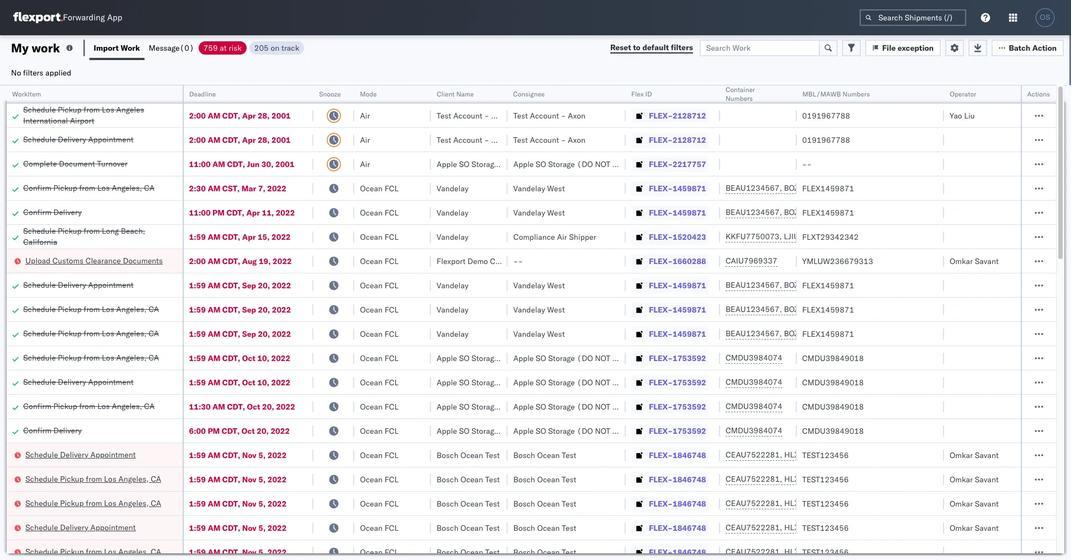 Task type: describe. For each thing, give the bounding box(es) containing it.
consignee button
[[508, 88, 615, 99]]

confirm pickup from los angeles, ca for 2:30
[[23, 183, 155, 193]]

os
[[1040, 13, 1051, 22]]

Search Work text field
[[700, 39, 820, 56]]

upload customs clearance documents
[[25, 256, 163, 266]]

cmdu39849018 for confirm delivery
[[803, 427, 864, 436]]

confirm for 11:30 am cdt, oct 20, 2022
[[23, 402, 51, 412]]

complete document turnover link
[[23, 158, 128, 169]]

4 1:59 am cdt, nov 5, 2022 from the top
[[189, 524, 287, 534]]

flxt29342342
[[803, 232, 859, 242]]

beau1234567, for 2:30 am cst, mar 7, 2022 "confirm pickup from los angeles, ca" link
[[726, 183, 782, 193]]

4 1846748 from the top
[[673, 524, 707, 534]]

document
[[59, 159, 95, 169]]

1520423
[[673, 232, 707, 242]]

container numbers button
[[720, 83, 786, 103]]

oct for confirm delivery
[[242, 427, 255, 436]]

flex-1753592 for schedule pickup from los angeles, ca
[[649, 354, 707, 364]]

schedule delivery appointment link for 1:59 am cdt, sep 20, 2022
[[23, 280, 134, 291]]

5 ocean fcl from the top
[[360, 281, 399, 291]]

numbers for container numbers
[[726, 94, 753, 103]]

3 ceau7522281, from the top
[[726, 499, 783, 509]]

1:59 am cdt, oct 10, 2022 for schedule delivery appointment
[[189, 378, 291, 388]]

from inside the schedule pickup from long beach, california
[[84, 226, 100, 236]]

snooze
[[319, 90, 341, 98]]

2 vandelay west from the top
[[514, 208, 565, 218]]

1 omkar savant from the top
[[950, 256, 999, 266]]

filters inside the reset to default filters button
[[671, 43, 693, 52]]

2 tcnu1234565 from the top
[[843, 208, 897, 218]]

16 flex- from the top
[[649, 475, 673, 485]]

3 omkar savant from the top
[[950, 475, 999, 485]]

cmdu39849018 for schedule delivery appointment
[[803, 378, 864, 388]]

1 fcl from the top
[[385, 184, 399, 194]]

5 flex-1459871 from the top
[[649, 329, 707, 339]]

2:00 for schedule delivery appointment
[[189, 135, 206, 145]]

2 flex- from the top
[[649, 135, 673, 145]]

confirm delivery button for 6:00
[[23, 425, 82, 438]]

delivery for 6:00 pm cdt, oct 20, 2022
[[53, 426, 82, 436]]

app
[[107, 12, 122, 23]]

2 west from the top
[[547, 208, 565, 218]]

from inside schedule pickup from los angeles international airport
[[84, 105, 100, 115]]

0 vertical spatial --
[[803, 159, 812, 169]]

19 flex- from the top
[[649, 548, 673, 558]]

10 1:59 from the top
[[189, 524, 206, 534]]

5 ceau7522281, hlxu6269489, hlxu8034992 from the top
[[726, 548, 897, 558]]

flex-2217757
[[649, 159, 707, 169]]

confirm pickup from los angeles, ca button for 2:30
[[23, 182, 155, 195]]

5 hlxu8034992 from the top
[[843, 548, 897, 558]]

work
[[32, 40, 60, 55]]

5 tcnu1234565 from the top
[[843, 329, 897, 339]]

deadline button
[[184, 88, 302, 99]]

schedule pickup from los angeles international airport link
[[23, 104, 177, 126]]

no
[[11, 68, 21, 78]]

mbl/mawb numbers button
[[797, 88, 934, 99]]

caiu7969337
[[726, 256, 778, 266]]

5 beau1234567, bozo1234565, tcnu1234565 from the top
[[726, 329, 897, 339]]

schedule pickup from los angeles international airport button
[[23, 104, 177, 127]]

import work button
[[89, 35, 144, 60]]

11 flex- from the top
[[649, 354, 673, 364]]

1 nov from the top
[[242, 451, 257, 461]]

lkju1111111,
[[838, 232, 891, 242]]

13 fcl from the top
[[385, 475, 399, 485]]

kkfu7750073, ljiu1111116, lkju1111111, segu4454778
[[726, 232, 947, 242]]

15 ocean fcl from the top
[[360, 524, 399, 534]]

2:00 am cdt, apr 28, 2001 for schedule pickup from los angeles international airport
[[189, 111, 291, 121]]

client name button
[[431, 88, 497, 99]]

cmdu3984074 for confirm pickup from los angeles, ca
[[726, 402, 783, 412]]

yao
[[950, 111, 963, 121]]

3 test123456 from the top
[[803, 499, 849, 509]]

actions
[[1028, 90, 1051, 98]]

0191967788 for schedule pickup from los angeles international airport
[[803, 111, 851, 121]]

4 bozo1234565, from the top
[[784, 305, 841, 315]]

16 fcl from the top
[[385, 548, 399, 558]]

1 sep from the top
[[242, 281, 256, 291]]

reset to default filters button
[[604, 39, 700, 56]]

mar
[[242, 184, 256, 194]]

oct for schedule delivery appointment
[[242, 378, 256, 388]]

at
[[220, 43, 227, 53]]

flexport demo consignee
[[437, 256, 527, 266]]

clearance
[[86, 256, 121, 266]]

3 5, from the top
[[259, 499, 266, 509]]

3 beau1234567, bozo1234565, tcnu1234565 from the top
[[726, 280, 897, 290]]

delivery for 1:59 am cdt, sep 20, 2022
[[58, 280, 86, 290]]

3 hlxu6269489, from the top
[[785, 499, 841, 509]]

3 resize handle column header from the left
[[341, 86, 355, 561]]

205 on track
[[254, 43, 299, 53]]

4 ocean fcl from the top
[[360, 256, 399, 266]]

kkfu7750073,
[[726, 232, 782, 242]]

6:00 pm cdt, oct 20, 2022
[[189, 427, 290, 436]]

2 omkar from the top
[[950, 451, 973, 461]]

track
[[282, 43, 299, 53]]

schedule delivery appointment for 2:00 am cdt, apr 28, 2001
[[23, 134, 134, 144]]

2 1459871 from the top
[[673, 208, 707, 218]]

5 flex-1846748 from the top
[[649, 548, 707, 558]]

3 nov from the top
[[242, 499, 257, 509]]

5 flex- from the top
[[649, 208, 673, 218]]

my work
[[11, 40, 60, 55]]

demo
[[468, 256, 488, 266]]

customs
[[52, 256, 84, 266]]

10, for schedule pickup from los angeles, ca
[[257, 354, 269, 364]]

11:00 am cdt, jun 30, 2001
[[189, 159, 295, 169]]

forwarding app
[[63, 12, 122, 23]]

id
[[646, 90, 652, 98]]

message (0)
[[149, 43, 194, 53]]

5 west from the top
[[547, 329, 565, 339]]

1 1459871 from the top
[[673, 184, 707, 194]]

confirm for 11:00 pm cdt, apr 11, 2022
[[23, 207, 51, 217]]

2 bozo1234565, from the top
[[784, 208, 841, 218]]

to
[[633, 43, 641, 52]]

oct for schedule pickup from los angeles, ca
[[242, 354, 256, 364]]

flexport
[[437, 256, 466, 266]]

cmdu3984074 for schedule pickup from los angeles, ca
[[726, 353, 783, 363]]

name
[[456, 90, 474, 98]]

2217757
[[673, 159, 707, 169]]

resize handle column header for flex id button
[[707, 86, 720, 561]]

2 ocean fcl from the top
[[360, 208, 399, 218]]

205
[[254, 43, 269, 53]]

1:59 am cdt, oct 10, 2022 for schedule pickup from los angeles, ca
[[189, 354, 291, 364]]

container numbers
[[726, 86, 756, 103]]

7 flex- from the top
[[649, 256, 673, 266]]

4 beau1234567, bozo1234565, tcnu1234565 from the top
[[726, 305, 897, 315]]

2:00 am cdt, aug 19, 2022
[[189, 256, 292, 266]]

11 ocean fcl from the top
[[360, 427, 399, 436]]

delivery for 2:00 am cdt, apr 28, 2001
[[58, 134, 86, 144]]

3 omkar from the top
[[950, 475, 973, 485]]

schedule delivery appointment button for 2:00 am cdt, apr 28, 2001
[[23, 134, 134, 146]]

consignee inside consignee button
[[514, 90, 545, 98]]

numbers for mbl/mawb numbers
[[843, 90, 870, 98]]

8 flex- from the top
[[649, 281, 673, 291]]

delivery for 11:00 pm cdt, apr 11, 2022
[[53, 207, 82, 217]]

mbl/mawb numbers
[[803, 90, 870, 98]]

1753592 for confirm delivery
[[673, 427, 707, 436]]

0191967788 for schedule delivery appointment
[[803, 135, 851, 145]]

forwarding app link
[[13, 12, 122, 23]]

resize handle column header for container numbers button
[[784, 86, 797, 561]]

los inside schedule pickup from los angeles international airport
[[102, 105, 114, 115]]

5 flex1459871 from the top
[[803, 329, 855, 339]]

3 flex-1459871 from the top
[[649, 281, 707, 291]]

4 hlxu8034992 from the top
[[843, 523, 897, 533]]

2 hlxu6269489, from the top
[[785, 475, 841, 485]]

container
[[726, 86, 756, 94]]

4 5, from the top
[[259, 524, 266, 534]]

1 5, from the top
[[259, 451, 266, 461]]

3 savant from the top
[[975, 475, 999, 485]]

6 fcl from the top
[[385, 305, 399, 315]]

7 fcl from the top
[[385, 329, 399, 339]]

pm for 11:00
[[213, 208, 225, 218]]

2128712 for schedule delivery appointment
[[673, 135, 707, 145]]

1 tcnu1234565 from the top
[[843, 183, 897, 193]]

long
[[102, 226, 119, 236]]

schedule inside the schedule pickup from long beach, california
[[23, 226, 56, 236]]

confirm for 6:00 pm cdt, oct 20, 2022
[[23, 426, 51, 436]]

5 5, from the top
[[259, 548, 266, 558]]

jun
[[247, 159, 260, 169]]

workitem button
[[7, 88, 171, 99]]

schedule delivery appointment link for 1:59 am cdt, oct 10, 2022
[[23, 377, 134, 388]]

1753592 for schedule delivery appointment
[[673, 378, 707, 388]]

2 1846748 from the top
[[673, 475, 707, 485]]

7,
[[258, 184, 265, 194]]

pickup inside schedule pickup from los angeles international airport
[[58, 105, 82, 115]]

resize handle column header for workitem button in the left top of the page
[[169, 86, 182, 561]]

2 1:59 am cdt, sep 20, 2022 from the top
[[189, 305, 291, 315]]

apr for schedule delivery appointment
[[242, 135, 256, 145]]

2 flex-1459871 from the top
[[649, 208, 707, 218]]

client name
[[437, 90, 474, 98]]

9 ocean fcl from the top
[[360, 378, 399, 388]]

compliance
[[514, 232, 555, 242]]

4 flex-1846748 from the top
[[649, 524, 707, 534]]

3 bozo1234565, from the top
[[784, 280, 841, 290]]

schedule pickup from los angeles international airport
[[23, 105, 144, 126]]

2 test123456 from the top
[[803, 475, 849, 485]]

1 west from the top
[[547, 184, 565, 194]]

28, for schedule delivery appointment
[[258, 135, 270, 145]]

complete
[[23, 159, 57, 169]]

complete document turnover button
[[23, 158, 128, 170]]

4 flex1459871 from the top
[[803, 305, 855, 315]]

reset
[[611, 43, 631, 52]]

1 1846748 from the top
[[673, 451, 707, 461]]

mbl/mawb
[[803, 90, 841, 98]]

4 beau1234567, from the top
[[726, 305, 782, 315]]

3 hlxu8034992 from the top
[[843, 499, 897, 509]]

6 flex- from the top
[[649, 232, 673, 242]]

schedule delivery appointment link for 2:00 am cdt, apr 28, 2001
[[23, 134, 134, 145]]

air for schedule pickup from los angeles international airport
[[360, 111, 370, 121]]

my
[[11, 40, 29, 55]]

shipper
[[569, 232, 597, 242]]

airport
[[70, 116, 94, 126]]

resize handle column header for the mode button
[[418, 86, 431, 561]]

flex
[[632, 90, 644, 98]]

14 flex- from the top
[[649, 427, 673, 436]]

8 ocean fcl from the top
[[360, 354, 399, 364]]

confirm for 2:30 am cst, mar 7, 2022
[[23, 183, 51, 193]]

confirm pickup from los angeles, ca button for 11:30
[[23, 401, 155, 413]]

1660288
[[673, 256, 707, 266]]

flex-1753592 for confirm delivery
[[649, 427, 707, 436]]

default
[[643, 43, 669, 52]]

13 ocean fcl from the top
[[360, 475, 399, 485]]

11:30
[[189, 402, 211, 412]]

2 flex1459871 from the top
[[803, 208, 855, 218]]

9 fcl from the top
[[385, 378, 399, 388]]

5 omkar from the top
[[950, 524, 973, 534]]

1 1:59 am cdt, nov 5, 2022 from the top
[[189, 451, 287, 461]]

resize handle column header for consignee button
[[613, 86, 626, 561]]

1 vertical spatial filters
[[23, 68, 43, 78]]

14 ocean fcl from the top
[[360, 499, 399, 509]]

3 1459871 from the top
[[673, 281, 707, 291]]

3 ceau7522281, hlxu6269489, hlxu8034992 from the top
[[726, 499, 897, 509]]



Task type: vqa. For each thing, say whether or not it's contained in the screenshot.


Task type: locate. For each thing, give the bounding box(es) containing it.
0 vertical spatial filters
[[671, 43, 693, 52]]

documents
[[123, 256, 163, 266]]

flex-1520423
[[649, 232, 707, 242]]

2 vertical spatial sep
[[242, 329, 256, 339]]

2001
[[272, 111, 291, 121], [272, 135, 291, 145], [275, 159, 295, 169]]

1 horizontal spatial filters
[[671, 43, 693, 52]]

2 ceau7522281, from the top
[[726, 475, 783, 485]]

schedule delivery appointment button for 1:59 am cdt, sep 20, 2022
[[23, 280, 134, 292]]

1 vertical spatial 28,
[[258, 135, 270, 145]]

5 nov from the top
[[242, 548, 257, 558]]

0 vertical spatial confirm pickup from los angeles, ca link
[[23, 182, 155, 194]]

12 ocean fcl from the top
[[360, 451, 399, 461]]

1 vertical spatial 1:59 am cdt, sep 20, 2022
[[189, 305, 291, 315]]

confirm pickup from los angeles, ca link for 11:30 am cdt, oct 20, 2022
[[23, 401, 155, 412]]

5 ceau7522281, from the top
[[726, 548, 783, 558]]

0 vertical spatial sep
[[242, 281, 256, 291]]

cmdu3984074 for confirm delivery
[[726, 426, 783, 436]]

cmdu3984074 for schedule delivery appointment
[[726, 378, 783, 388]]

resize handle column header for 'mbl/mawb numbers' button
[[931, 86, 945, 561]]

oct for confirm pickup from los angeles, ca
[[247, 402, 260, 412]]

pm right 6:00
[[208, 427, 220, 436]]

4 flex-1459871 from the top
[[649, 305, 707, 315]]

28, down the deadline button
[[258, 111, 270, 121]]

import
[[94, 43, 119, 53]]

(do
[[501, 159, 517, 169], [577, 159, 593, 169], [501, 354, 517, 364], [577, 354, 593, 364], [501, 378, 517, 388], [577, 378, 593, 388], [501, 402, 517, 412], [577, 402, 593, 412], [501, 427, 517, 436], [577, 427, 593, 436]]

on
[[271, 43, 280, 53]]

1 vertical spatial flex-2128712
[[649, 135, 707, 145]]

flex-2128712 for schedule delivery appointment
[[649, 135, 707, 145]]

1 vertical spatial confirm pickup from los angeles, ca
[[23, 402, 155, 412]]

7 resize handle column header from the left
[[707, 86, 720, 561]]

15 fcl from the top
[[385, 524, 399, 534]]

4 hlxu6269489, from the top
[[785, 523, 841, 533]]

confirm delivery button for 11:00
[[23, 207, 82, 219]]

upload
[[25, 256, 50, 266]]

0 vertical spatial confirm delivery button
[[23, 207, 82, 219]]

8 fcl from the top
[[385, 354, 399, 364]]

3 beau1234567, from the top
[[726, 280, 782, 290]]

4 west from the top
[[547, 305, 565, 315]]

numbers
[[843, 90, 870, 98], [726, 94, 753, 103]]

2001 right 30, in the left of the page
[[275, 159, 295, 169]]

resize handle column header for client name button
[[495, 86, 508, 561]]

confirm delivery link for 11:00 pm cdt, apr 11, 2022
[[23, 207, 82, 218]]

tcnu1234565
[[843, 183, 897, 193], [843, 208, 897, 218], [843, 280, 897, 290], [843, 305, 897, 315], [843, 329, 897, 339]]

filters right 'no'
[[23, 68, 43, 78]]

1 ceau7522281, from the top
[[726, 451, 783, 460]]

resize handle column header
[[169, 86, 182, 561], [300, 86, 313, 561], [341, 86, 355, 561], [418, 86, 431, 561], [495, 86, 508, 561], [613, 86, 626, 561], [707, 86, 720, 561], [784, 86, 797, 561], [931, 86, 945, 561], [1008, 86, 1021, 561], [1043, 86, 1057, 561]]

os button
[[1033, 5, 1058, 30]]

6 resize handle column header from the left
[[613, 86, 626, 561]]

0 vertical spatial confirm delivery link
[[23, 207, 82, 218]]

1 vertical spatial sep
[[242, 305, 256, 315]]

schedule delivery appointment
[[23, 134, 134, 144], [23, 280, 134, 290], [23, 377, 134, 387], [25, 450, 136, 460], [25, 523, 136, 533]]

--
[[803, 159, 812, 169], [514, 256, 523, 266]]

operator
[[950, 90, 977, 98]]

deadline
[[189, 90, 216, 98]]

0 vertical spatial 1:59 am cdt, oct 10, 2022
[[189, 354, 291, 364]]

11 resize handle column header from the left
[[1043, 86, 1057, 561]]

2 confirm delivery from the top
[[23, 426, 82, 436]]

cmdu39849018 for confirm pickup from los angeles, ca
[[803, 402, 864, 412]]

appointment for 1:59 am cdt, oct 10, 2022
[[88, 377, 134, 387]]

11:30 am cdt, oct 20, 2022
[[189, 402, 295, 412]]

confirm delivery link for 6:00 pm cdt, oct 20, 2022
[[23, 425, 82, 436]]

1 vertical spatial 0191967788
[[803, 135, 851, 145]]

delivery
[[58, 134, 86, 144], [53, 207, 82, 217], [58, 280, 86, 290], [58, 377, 86, 387], [53, 426, 82, 436], [60, 450, 88, 460], [60, 523, 88, 533]]

10, for schedule delivery appointment
[[257, 378, 269, 388]]

2 0191967788 from the top
[[803, 135, 851, 145]]

apr left 11,
[[246, 208, 260, 218]]

ljiu1111116,
[[784, 232, 836, 242]]

11:00 for 11:00 am cdt, jun 30, 2001
[[189, 159, 211, 169]]

workitem
[[12, 90, 41, 98]]

flex id button
[[626, 88, 709, 99]]

account
[[454, 111, 483, 121], [530, 111, 559, 121], [454, 135, 483, 145], [530, 135, 559, 145]]

batch action
[[1009, 43, 1057, 53]]

apr left 15,
[[242, 232, 256, 242]]

2128712 up 2217757
[[673, 135, 707, 145]]

4 resize handle column header from the left
[[418, 86, 431, 561]]

759 at risk
[[203, 43, 242, 53]]

import work
[[94, 43, 140, 53]]

savant
[[975, 256, 999, 266], [975, 451, 999, 461], [975, 475, 999, 485], [975, 499, 999, 509], [975, 524, 999, 534]]

2022
[[267, 184, 287, 194], [276, 208, 295, 218], [272, 232, 291, 242], [273, 256, 292, 266], [272, 281, 291, 291], [272, 305, 291, 315], [272, 329, 291, 339], [271, 354, 291, 364], [271, 378, 291, 388], [276, 402, 295, 412], [271, 427, 290, 436], [268, 451, 287, 461], [268, 475, 287, 485], [268, 499, 287, 509], [268, 524, 287, 534], [268, 548, 287, 558]]

2001 for schedule pickup from los angeles international airport
[[272, 111, 291, 121]]

2 11:00 from the top
[[189, 208, 211, 218]]

schedule delivery appointment link
[[23, 134, 134, 145], [23, 280, 134, 291], [23, 377, 134, 388], [25, 450, 136, 461], [25, 523, 136, 534]]

apr down the deadline button
[[242, 111, 256, 121]]

flex-1753592 for schedule delivery appointment
[[649, 378, 707, 388]]

2:00 am cdt, apr 28, 2001 for schedule delivery appointment
[[189, 135, 291, 145]]

0 vertical spatial 2:00 am cdt, apr 28, 2001
[[189, 111, 291, 121]]

2 flex-2128712 from the top
[[649, 135, 707, 145]]

10 flex- from the top
[[649, 329, 673, 339]]

5 1:59 am cdt, nov 5, 2022 from the top
[[189, 548, 287, 558]]

appointment for 2:00 am cdt, apr 28, 2001
[[88, 134, 134, 144]]

4 omkar from the top
[[950, 499, 973, 509]]

flex-2128712 up flex-2217757
[[649, 135, 707, 145]]

confirm pickup from los angeles, ca link
[[23, 182, 155, 194], [23, 401, 155, 412]]

filters right default
[[671, 43, 693, 52]]

am
[[208, 111, 221, 121], [208, 135, 221, 145], [213, 159, 225, 169], [208, 184, 221, 194], [208, 232, 221, 242], [208, 256, 221, 266], [208, 281, 221, 291], [208, 305, 221, 315], [208, 329, 221, 339], [208, 354, 221, 364], [208, 378, 221, 388], [213, 402, 225, 412], [208, 451, 221, 461], [208, 475, 221, 485], [208, 499, 221, 509], [208, 524, 221, 534], [208, 548, 221, 558]]

0 vertical spatial flex-2128712
[[649, 111, 707, 121]]

28, up 30, in the left of the page
[[258, 135, 270, 145]]

yao liu
[[950, 111, 975, 121]]

2 1:59 am cdt, nov 5, 2022 from the top
[[189, 475, 287, 485]]

confirm delivery
[[23, 207, 82, 217], [23, 426, 82, 436]]

1 vertical spatial confirm pickup from los angeles, ca link
[[23, 401, 155, 412]]

consignee
[[514, 90, 545, 98], [490, 256, 527, 266]]

schedule pickup from los angeles, ca link
[[23, 304, 159, 315], [23, 328, 159, 339], [23, 353, 159, 364], [25, 474, 161, 485], [25, 498, 161, 509], [25, 547, 161, 558]]

schedule pickup from long beach, california button
[[23, 226, 177, 249]]

beau1234567, for 11:00 pm cdt, apr 11, 2022's confirm delivery link
[[726, 208, 782, 218]]

nov
[[242, 451, 257, 461], [242, 475, 257, 485], [242, 499, 257, 509], [242, 524, 257, 534], [242, 548, 257, 558]]

14 fcl from the top
[[385, 499, 399, 509]]

1 vertical spatial 1:59 am cdt, oct 10, 2022
[[189, 378, 291, 388]]

5 vandelay west from the top
[[514, 329, 565, 339]]

9 1:59 from the top
[[189, 499, 206, 509]]

oct
[[242, 354, 256, 364], [242, 378, 256, 388], [247, 402, 260, 412], [242, 427, 255, 436]]

beau1234567, for 1:59 am cdt, sep 20, 2022 schedule delivery appointment link
[[726, 280, 782, 290]]

1 hlxu6269489, from the top
[[785, 451, 841, 460]]

1 vertical spatial --
[[514, 256, 523, 266]]

schedule delivery appointment button for 1:59 am cdt, oct 10, 2022
[[23, 377, 134, 389]]

Search Shipments (/) text field
[[860, 9, 967, 26]]

batch action button
[[992, 39, 1064, 56]]

5 beau1234567, from the top
[[726, 329, 782, 339]]

california
[[23, 237, 57, 247]]

ymluw236679313
[[803, 256, 874, 266]]

3 confirm from the top
[[23, 402, 51, 412]]

flex-2217757 button
[[632, 157, 709, 172], [632, 157, 709, 172]]

2 sep from the top
[[242, 305, 256, 315]]

schedule delivery appointment for 1:59 am cdt, sep 20, 2022
[[23, 280, 134, 290]]

3 flex-1753592 from the top
[[649, 402, 707, 412]]

confirm delivery button
[[23, 207, 82, 219], [23, 425, 82, 438]]

2 vertical spatial 2001
[[275, 159, 295, 169]]

11:00 for 11:00 pm cdt, apr 11, 2022
[[189, 208, 211, 218]]

air for schedule delivery appointment
[[360, 135, 370, 145]]

6:00
[[189, 427, 206, 436]]

1753592 for confirm pickup from los angeles, ca
[[673, 402, 707, 412]]

message
[[149, 43, 180, 53]]

0 vertical spatial 11:00
[[189, 159, 211, 169]]

2 beau1234567, bozo1234565, tcnu1234565 from the top
[[726, 208, 897, 218]]

numbers down "container"
[[726, 94, 753, 103]]

0 vertical spatial 10,
[[257, 354, 269, 364]]

0 vertical spatial 0191967788
[[803, 111, 851, 121]]

1 1:59 am cdt, oct 10, 2022 from the top
[[189, 354, 291, 364]]

1 vertical spatial 2:00
[[189, 135, 206, 145]]

1 confirm delivery from the top
[[23, 207, 82, 217]]

flex-2128712 for schedule pickup from los angeles international airport
[[649, 111, 707, 121]]

cmdu39849018 for schedule pickup from los angeles, ca
[[803, 354, 864, 364]]

pickup inside the schedule pickup from long beach, california
[[58, 226, 82, 236]]

16 ocean fcl from the top
[[360, 548, 399, 558]]

schedule inside schedule pickup from los angeles international airport
[[23, 105, 56, 115]]

1 vertical spatial confirm delivery button
[[23, 425, 82, 438]]

not
[[519, 159, 534, 169], [595, 159, 611, 169], [519, 354, 534, 364], [595, 354, 611, 364], [519, 378, 534, 388], [595, 378, 611, 388], [519, 402, 534, 412], [595, 402, 611, 412], [519, 427, 534, 436], [595, 427, 611, 436]]

11,
[[262, 208, 274, 218]]

3 1:59 am cdt, sep 20, 2022 from the top
[[189, 329, 291, 339]]

3 flex-1846748 from the top
[[649, 499, 707, 509]]

ocean
[[360, 184, 383, 194], [360, 208, 383, 218], [360, 232, 383, 242], [360, 256, 383, 266], [360, 281, 383, 291], [360, 305, 383, 315], [360, 329, 383, 339], [360, 354, 383, 364], [360, 378, 383, 388], [360, 402, 383, 412], [360, 427, 383, 436], [360, 451, 383, 461], [461, 451, 483, 461], [537, 451, 560, 461], [360, 475, 383, 485], [461, 475, 483, 485], [537, 475, 560, 485], [360, 499, 383, 509], [461, 499, 483, 509], [537, 499, 560, 509], [360, 524, 383, 534], [461, 524, 483, 534], [537, 524, 560, 534], [360, 548, 383, 558], [461, 548, 483, 558], [537, 548, 560, 558]]

appointment for 1:59 am cdt, sep 20, 2022
[[88, 280, 134, 290]]

19,
[[259, 256, 271, 266]]

2 vertical spatial 2:00
[[189, 256, 206, 266]]

hlxu6269489,
[[785, 451, 841, 460], [785, 475, 841, 485], [785, 499, 841, 509], [785, 523, 841, 533], [785, 548, 841, 558]]

apr for confirm delivery
[[246, 208, 260, 218]]

file
[[883, 43, 896, 53]]

1 confirm pickup from los angeles, ca button from the top
[[23, 182, 155, 195]]

applied
[[45, 68, 71, 78]]

work
[[121, 43, 140, 53]]

1 flex-1846748 from the top
[[649, 451, 707, 461]]

0 vertical spatial 28,
[[258, 111, 270, 121]]

11:00 up 2:30
[[189, 159, 211, 169]]

2 nov from the top
[[242, 475, 257, 485]]

west
[[547, 184, 565, 194], [547, 208, 565, 218], [547, 281, 565, 291], [547, 305, 565, 315], [547, 329, 565, 339]]

los
[[102, 105, 114, 115], [97, 183, 110, 193], [102, 304, 114, 314], [102, 329, 114, 339], [102, 353, 114, 363], [97, 402, 110, 412], [104, 475, 116, 484], [104, 499, 116, 509], [104, 547, 116, 557]]

pm
[[213, 208, 225, 218], [208, 427, 220, 436]]

turnover
[[97, 159, 128, 169]]

15,
[[258, 232, 270, 242]]

0 vertical spatial confirm delivery
[[23, 207, 82, 217]]

complete document turnover
[[23, 159, 128, 169]]

flexport. image
[[13, 12, 63, 23]]

0 horizontal spatial numbers
[[726, 94, 753, 103]]

pm for 6:00
[[208, 427, 220, 436]]

1 horizontal spatial numbers
[[843, 90, 870, 98]]

upload customs clearance documents button
[[25, 255, 163, 267]]

3 1:59 am cdt, nov 5, 2022 from the top
[[189, 499, 287, 509]]

1 2:00 from the top
[[189, 111, 206, 121]]

schedule pickup from long beach, california
[[23, 226, 145, 247]]

5 savant from the top
[[975, 524, 999, 534]]

confirm pickup from los angeles, ca
[[23, 183, 155, 193], [23, 402, 155, 412]]

2001 for complete document turnover
[[275, 159, 295, 169]]

exception
[[898, 43, 934, 53]]

1 resize handle column header from the left
[[169, 86, 182, 561]]

action
[[1033, 43, 1057, 53]]

11 1:59 from the top
[[189, 548, 206, 558]]

apr up jun
[[242, 135, 256, 145]]

1 vertical spatial confirm pickup from los angeles, ca button
[[23, 401, 155, 413]]

apr for schedule pickup from long beach, california
[[242, 232, 256, 242]]

1 flex-1753592 from the top
[[649, 354, 707, 364]]

0 horizontal spatial --
[[514, 256, 523, 266]]

fcl
[[385, 184, 399, 194], [385, 208, 399, 218], [385, 232, 399, 242], [385, 256, 399, 266], [385, 281, 399, 291], [385, 305, 399, 315], [385, 329, 399, 339], [385, 354, 399, 364], [385, 378, 399, 388], [385, 402, 399, 412], [385, 427, 399, 436], [385, 451, 399, 461], [385, 475, 399, 485], [385, 499, 399, 509], [385, 524, 399, 534], [385, 548, 399, 558]]

flex-1520423 button
[[632, 229, 709, 245], [632, 229, 709, 245]]

2:00 for schedule pickup from los angeles international airport
[[189, 111, 206, 121]]

1 vertical spatial 2:00 am cdt, apr 28, 2001
[[189, 135, 291, 145]]

flex-2128712 down flex id button
[[649, 111, 707, 121]]

5 1846748 from the top
[[673, 548, 707, 558]]

1 vertical spatial confirm delivery
[[23, 426, 82, 436]]

flex-1753592 button
[[632, 351, 709, 366], [632, 351, 709, 366], [632, 375, 709, 391], [632, 375, 709, 391], [632, 399, 709, 415], [632, 399, 709, 415], [632, 424, 709, 439], [632, 424, 709, 439]]

file exception
[[883, 43, 934, 53]]

-
[[485, 111, 489, 121], [561, 111, 566, 121], [485, 135, 489, 145], [561, 135, 566, 145], [803, 159, 807, 169], [807, 159, 812, 169], [514, 256, 518, 266], [518, 256, 523, 266]]

3 flex1459871 from the top
[[803, 281, 855, 291]]

2 ceau7522281, hlxu6269489, hlxu8034992 from the top
[[726, 475, 897, 485]]

4 vandelay west from the top
[[514, 305, 565, 315]]

upload customs clearance documents link
[[25, 255, 163, 266]]

apr
[[242, 111, 256, 121], [242, 135, 256, 145], [246, 208, 260, 218], [242, 232, 256, 242]]

reset to default filters
[[611, 43, 693, 52]]

apr for schedule pickup from los angeles international airport
[[242, 111, 256, 121]]

2001 for schedule delivery appointment
[[272, 135, 291, 145]]

(0)
[[180, 43, 194, 53]]

confirm pickup from los angeles, ca link for 2:30 am cst, mar 7, 2022
[[23, 182, 155, 194]]

1 vertical spatial 11:00
[[189, 208, 211, 218]]

delivery for 1:59 am cdt, oct 10, 2022
[[58, 377, 86, 387]]

4 omkar savant from the top
[[950, 499, 999, 509]]

flex-1753592 for confirm pickup from los angeles, ca
[[649, 402, 707, 412]]

1 vertical spatial consignee
[[490, 256, 527, 266]]

5 fcl from the top
[[385, 281, 399, 291]]

1:59 am cdt, oct 10, 2022
[[189, 354, 291, 364], [189, 378, 291, 388]]

1 1:59 from the top
[[189, 232, 206, 242]]

2001 up 30, in the left of the page
[[272, 135, 291, 145]]

0 vertical spatial pm
[[213, 208, 225, 218]]

2128712 down flex id button
[[673, 111, 707, 121]]

1 test123456 from the top
[[803, 451, 849, 461]]

1 confirm delivery link from the top
[[23, 207, 82, 218]]

4 confirm from the top
[[23, 426, 51, 436]]

risk
[[229, 43, 242, 53]]

1 vandelay west from the top
[[514, 184, 565, 194]]

0 vertical spatial confirm pickup from los angeles, ca button
[[23, 182, 155, 195]]

schedule pickup from long beach, california link
[[23, 226, 177, 248]]

12 flex- from the top
[[649, 378, 673, 388]]

1753592 for schedule pickup from los angeles, ca
[[673, 354, 707, 364]]

2:00 am cdt, apr 28, 2001 up 11:00 am cdt, jun 30, 2001
[[189, 135, 291, 145]]

1 vertical spatial 2128712
[[673, 135, 707, 145]]

0 horizontal spatial filters
[[23, 68, 43, 78]]

0 vertical spatial 2:00
[[189, 111, 206, 121]]

2:00 am cdt, apr 28, 2001 down the deadline button
[[189, 111, 291, 121]]

confirm delivery for 11:00
[[23, 207, 82, 217]]

1 cmdu3984074 from the top
[[726, 353, 783, 363]]

batch
[[1009, 43, 1031, 53]]

4 ceau7522281, hlxu6269489, hlxu8034992 from the top
[[726, 523, 897, 533]]

cdt,
[[222, 111, 240, 121], [222, 135, 240, 145], [227, 159, 245, 169], [227, 208, 245, 218], [222, 232, 240, 242], [222, 256, 240, 266], [222, 281, 240, 291], [222, 305, 240, 315], [222, 329, 240, 339], [222, 354, 240, 364], [222, 378, 240, 388], [227, 402, 245, 412], [222, 427, 240, 436], [222, 451, 240, 461], [222, 475, 240, 485], [222, 499, 240, 509], [222, 524, 240, 534], [222, 548, 240, 558]]

0 vertical spatial consignee
[[514, 90, 545, 98]]

10 resize handle column header from the left
[[1008, 86, 1021, 561]]

confirm pickup from los angeles, ca for 11:30
[[23, 402, 155, 412]]

schedule delivery appointment for 1:59 am cdt, oct 10, 2022
[[23, 377, 134, 387]]

2001 down the deadline button
[[272, 111, 291, 121]]

1 2:00 am cdt, apr 28, 2001 from the top
[[189, 111, 291, 121]]

11:00 pm cdt, apr 11, 2022
[[189, 208, 295, 218]]

1:59 am cdt, nov 5, 2022
[[189, 451, 287, 461], [189, 475, 287, 485], [189, 499, 287, 509], [189, 524, 287, 534], [189, 548, 287, 558]]

2 savant from the top
[[975, 451, 999, 461]]

11:00 down 2:30
[[189, 208, 211, 218]]

vandelay
[[437, 184, 469, 194], [514, 184, 545, 194], [437, 208, 469, 218], [514, 208, 545, 218], [437, 232, 469, 242], [437, 281, 469, 291], [514, 281, 545, 291], [437, 305, 469, 315], [514, 305, 545, 315], [437, 329, 469, 339], [514, 329, 545, 339]]

0 vertical spatial confirm pickup from los angeles, ca
[[23, 183, 155, 193]]

resize handle column header for the deadline button
[[300, 86, 313, 561]]

confirm delivery for 6:00
[[23, 426, 82, 436]]

17 flex- from the top
[[649, 499, 673, 509]]

2 10, from the top
[[257, 378, 269, 388]]

1 vertical spatial 2001
[[272, 135, 291, 145]]

cmdu3984074
[[726, 353, 783, 363], [726, 378, 783, 388], [726, 402, 783, 412], [726, 426, 783, 436]]

4 fcl from the top
[[385, 256, 399, 266]]

7 ocean fcl from the top
[[360, 329, 399, 339]]

beau1234567,
[[726, 183, 782, 193], [726, 208, 782, 218], [726, 280, 782, 290], [726, 305, 782, 315], [726, 329, 782, 339]]

3 west from the top
[[547, 281, 565, 291]]

1 1753592 from the top
[[673, 354, 707, 364]]

2128712 for schedule pickup from los angeles international airport
[[673, 111, 707, 121]]

1 vertical spatial 10,
[[257, 378, 269, 388]]

apple
[[437, 159, 457, 169], [514, 159, 534, 169], [437, 354, 457, 364], [514, 354, 534, 364], [437, 378, 457, 388], [514, 378, 534, 388], [437, 402, 457, 412], [514, 402, 534, 412], [437, 427, 457, 436], [514, 427, 534, 436]]

air for complete document turnover
[[360, 159, 370, 169]]

3 sep from the top
[[242, 329, 256, 339]]

1 11:00 from the top
[[189, 159, 211, 169]]

0 vertical spatial 2001
[[272, 111, 291, 121]]

1 horizontal spatial --
[[803, 159, 812, 169]]

2 vertical spatial 1:59 am cdt, sep 20, 2022
[[189, 329, 291, 339]]

1 vertical spatial pm
[[208, 427, 220, 436]]

4 flex- from the top
[[649, 184, 673, 194]]

0 vertical spatial 1:59 am cdt, sep 20, 2022
[[189, 281, 291, 291]]

9 resize handle column header from the left
[[931, 86, 945, 561]]

schedule pickup from los angeles, ca
[[23, 304, 159, 314], [23, 329, 159, 339], [23, 353, 159, 363], [25, 475, 161, 484], [25, 499, 161, 509], [25, 547, 161, 557]]

3 tcnu1234565 from the top
[[843, 280, 897, 290]]

15 flex- from the top
[[649, 451, 673, 461]]

angeles,
[[112, 183, 142, 193], [116, 304, 147, 314], [116, 329, 147, 339], [116, 353, 147, 363], [112, 402, 142, 412], [118, 475, 149, 484], [118, 499, 149, 509], [118, 547, 149, 557]]

0 vertical spatial 2128712
[[673, 111, 707, 121]]

flex id
[[632, 90, 652, 98]]

numbers inside the container numbers
[[726, 94, 753, 103]]

1 vertical spatial confirm delivery link
[[23, 425, 82, 436]]

flex-
[[649, 111, 673, 121], [649, 135, 673, 145], [649, 159, 673, 169], [649, 184, 673, 194], [649, 208, 673, 218], [649, 232, 673, 242], [649, 256, 673, 266], [649, 281, 673, 291], [649, 305, 673, 315], [649, 329, 673, 339], [649, 354, 673, 364], [649, 378, 673, 388], [649, 402, 673, 412], [649, 427, 673, 436], [649, 451, 673, 461], [649, 475, 673, 485], [649, 499, 673, 509], [649, 524, 673, 534], [649, 548, 673, 558]]

axon
[[491, 111, 509, 121], [568, 111, 586, 121], [491, 135, 509, 145], [568, 135, 586, 145]]

pm down "cst," at the top left
[[213, 208, 225, 218]]

28, for schedule pickup from los angeles international airport
[[258, 111, 270, 121]]

numbers right mbl/mawb
[[843, 90, 870, 98]]



